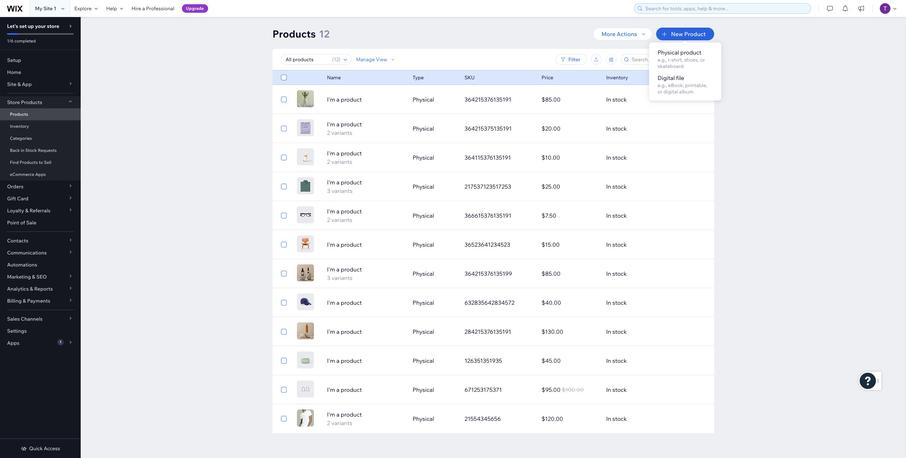 Task type: locate. For each thing, give the bounding box(es) containing it.
5 in from the top
[[607, 212, 612, 219]]

to
[[39, 160, 43, 165]]

your
[[35, 23, 46, 29]]

physical for 364215376135191
[[413, 96, 434, 103]]

10 in from the top
[[607, 357, 612, 364]]

i'm a product link for 36523641234523
[[323, 241, 409, 249]]

filter button
[[556, 54, 587, 65]]

364215376135191 link
[[461, 91, 538, 108]]

6 in stock link from the top
[[602, 236, 680, 253]]

6 in from the top
[[607, 241, 612, 248]]

4 in stock link from the top
[[602, 178, 680, 195]]

0 vertical spatial apps
[[35, 172, 46, 177]]

i'm a product link for 364215376135191
[[323, 95, 409, 104]]

5 variants from the top
[[332, 275, 353, 282]]

3 i'm a product from the top
[[327, 299, 362, 306]]

e.g., inside digital file e.g., ebook, printable, or digital album
[[658, 82, 668, 89]]

billing
[[7, 298, 22, 304]]

orders
[[7, 183, 23, 190]]

products inside dropdown button
[[21, 99, 42, 106]]

& inside analytics & reports popup button
[[30, 286, 33, 292]]

i'm a product 2 variants for 364215375135191
[[327, 121, 362, 136]]

a inside hire a professional link
[[142, 5, 145, 12]]

gift card
[[7, 196, 28, 202]]

products 12
[[273, 28, 330, 40]]

& for loyalty
[[25, 208, 28, 214]]

1 in stock link from the top
[[602, 91, 680, 108]]

2 variants from the top
[[332, 158, 353, 165]]

automations
[[7, 262, 37, 268]]

8 physical link from the top
[[409, 294, 461, 311]]

sales channels button
[[0, 313, 81, 325]]

1
[[54, 5, 56, 12], [60, 340, 61, 345]]

2 in stock from the top
[[607, 125, 627, 132]]

1 horizontal spatial 12
[[334, 56, 339, 63]]

1 2 from the top
[[327, 129, 330, 136]]

physical for 217537123517253
[[413, 183, 434, 190]]

None checkbox
[[281, 153, 287, 162], [281, 182, 287, 191], [281, 211, 287, 220], [281, 270, 287, 278], [281, 328, 287, 336], [281, 415, 287, 423], [281, 153, 287, 162], [281, 182, 287, 191], [281, 211, 287, 220], [281, 270, 287, 278], [281, 328, 287, 336], [281, 415, 287, 423]]

automations link
[[0, 259, 81, 271]]

1 horizontal spatial inventory
[[607, 74, 629, 81]]

in
[[607, 96, 612, 103], [607, 125, 612, 132], [607, 154, 612, 161], [607, 183, 612, 190], [607, 212, 612, 219], [607, 241, 612, 248], [607, 270, 612, 277], [607, 299, 612, 306], [607, 328, 612, 335], [607, 357, 612, 364], [607, 386, 612, 394], [607, 415, 612, 423]]

physical inside physical product e.g., t-shirt, shoes, or skateboard
[[658, 49, 680, 56]]

e.g., down digital on the top right of page
[[658, 82, 668, 89]]

in stock link for 364215376135199
[[602, 265, 680, 282]]

4 i'm a product from the top
[[327, 328, 362, 335]]

4 variants from the top
[[332, 216, 353, 224]]

e.g., inside physical product e.g., t-shirt, shoes, or skateboard
[[658, 57, 668, 63]]

& left reports
[[30, 286, 33, 292]]

9 physical link from the top
[[409, 323, 461, 340]]

6 variants from the top
[[332, 420, 353, 427]]

0 vertical spatial site
[[43, 5, 53, 12]]

0 vertical spatial e.g.,
[[658, 57, 668, 63]]

6 i'm a product link from the top
[[323, 386, 409, 394]]

1 horizontal spatial 1
[[60, 340, 61, 345]]

4 2 from the top
[[327, 420, 330, 427]]

site inside dropdown button
[[7, 81, 16, 87]]

9 i'm from the top
[[327, 328, 335, 335]]

126351351935 link
[[461, 352, 538, 369]]

physical link for 126351351935
[[409, 352, 461, 369]]

gift
[[7, 196, 16, 202]]

1 variants from the top
[[332, 129, 353, 136]]

7 in stock link from the top
[[602, 265, 680, 282]]

5 in stock link from the top
[[602, 207, 680, 224]]

& right billing
[[23, 298, 26, 304]]

$130.00 link
[[538, 323, 602, 340]]

9 in stock from the top
[[607, 328, 627, 335]]

1 horizontal spatial or
[[701, 57, 706, 63]]

in stock link for 632835642834572
[[602, 294, 680, 311]]

in stock link
[[602, 91, 680, 108], [602, 120, 680, 137], [602, 149, 680, 166], [602, 178, 680, 195], [602, 207, 680, 224], [602, 236, 680, 253], [602, 265, 680, 282], [602, 294, 680, 311], [602, 323, 680, 340], [602, 352, 680, 369], [602, 381, 680, 398], [602, 411, 680, 428]]

5 in stock from the top
[[607, 212, 627, 219]]

8 in stock from the top
[[607, 299, 627, 306]]

let's
[[7, 23, 18, 29]]

1 horizontal spatial apps
[[35, 172, 46, 177]]

& left seo
[[32, 274, 35, 280]]

0 vertical spatial 3
[[327, 187, 331, 194]]

1 vertical spatial i'm a product 3 variants
[[327, 266, 362, 282]]

4 i'm a product 2 variants from the top
[[327, 411, 362, 427]]

apps down find products to sell link
[[35, 172, 46, 177]]

& for site
[[17, 81, 21, 87]]

2 in stock link from the top
[[602, 120, 680, 137]]

1 i'm a product 3 variants from the top
[[327, 179, 362, 194]]

in stock link for 364115376135191
[[602, 149, 680, 166]]

in for 217537123517253
[[607, 183, 612, 190]]

12 physical link from the top
[[409, 411, 461, 428]]

$10.00
[[542, 154, 561, 161]]

$40.00 link
[[538, 294, 602, 311]]

in stock for 36523641234523
[[607, 241, 627, 248]]

0 horizontal spatial 1
[[54, 5, 56, 12]]

10 i'm from the top
[[327, 357, 335, 364]]

1/6
[[7, 38, 14, 44]]

5 physical link from the top
[[409, 207, 461, 224]]

1 e.g., from the top
[[658, 57, 668, 63]]

0 vertical spatial $85.00
[[542, 96, 561, 103]]

12
[[319, 28, 330, 40], [334, 56, 339, 63]]

requests
[[38, 148, 57, 153]]

physical link for 364215376135199
[[409, 265, 461, 282]]

i'm a product 2 variants for 364115376135191
[[327, 150, 362, 165]]

or right the shoes,
[[701, 57, 706, 63]]

11 in from the top
[[607, 386, 612, 394]]

2 physical link from the top
[[409, 120, 461, 137]]

1 vertical spatial or
[[658, 89, 663, 95]]

in stock for 284215376135191
[[607, 328, 627, 335]]

point
[[7, 220, 19, 226]]

inventory link
[[0, 120, 81, 132]]

0 horizontal spatial inventory
[[10, 124, 29, 129]]

3 for 217537123517253
[[327, 187, 331, 194]]

& inside marketing & seo dropdown button
[[32, 274, 35, 280]]

2 i'm a product link from the top
[[323, 241, 409, 249]]

12 up unsaved view field
[[319, 28, 330, 40]]

reports
[[34, 286, 53, 292]]

7 stock from the top
[[613, 270, 627, 277]]

1 down settings link
[[60, 340, 61, 345]]

analytics & reports button
[[0, 283, 81, 295]]

products up the products link
[[21, 99, 42, 106]]

find products to sell
[[10, 160, 51, 165]]

i'm a product 3 variants for 364215376135199
[[327, 266, 362, 282]]

in stock for 366615376135191
[[607, 212, 627, 219]]

apps down settings
[[7, 340, 19, 346]]

)
[[339, 56, 341, 63]]

1 vertical spatial $85.00 link
[[538, 265, 602, 282]]

4 in stock from the top
[[607, 183, 627, 190]]

payments
[[27, 298, 50, 304]]

of
[[20, 220, 25, 226]]

(
[[332, 56, 334, 63]]

in for 366615376135191
[[607, 212, 612, 219]]

hire
[[132, 5, 141, 12]]

None checkbox
[[281, 73, 287, 82], [281, 95, 287, 104], [281, 124, 287, 133], [281, 241, 287, 249], [281, 299, 287, 307], [281, 357, 287, 365], [281, 386, 287, 394], [281, 73, 287, 82], [281, 95, 287, 104], [281, 124, 287, 133], [281, 241, 287, 249], [281, 299, 287, 307], [281, 357, 287, 365], [281, 386, 287, 394]]

$85.00 for 364215376135191
[[542, 96, 561, 103]]

1 in stock from the top
[[607, 96, 627, 103]]

back
[[10, 148, 20, 153]]

categories
[[10, 136, 32, 141]]

& inside site & app dropdown button
[[17, 81, 21, 87]]

in for 364215376135199
[[607, 270, 612, 277]]

1 vertical spatial e.g.,
[[658, 82, 668, 89]]

10 in stock from the top
[[607, 357, 627, 364]]

in for 284215376135191
[[607, 328, 612, 335]]

$85.00 link up $40.00 link
[[538, 265, 602, 282]]

4 physical link from the top
[[409, 178, 461, 195]]

5 i'm a product from the top
[[327, 357, 362, 364]]

11 in stock from the top
[[607, 386, 627, 394]]

6 stock from the top
[[613, 241, 627, 248]]

$85.00 down price
[[542, 96, 561, 103]]

3 i'm a product link from the top
[[323, 299, 409, 307]]

t-
[[669, 57, 672, 63]]

2 i'm a product 3 variants from the top
[[327, 266, 362, 282]]

1 physical link from the top
[[409, 91, 461, 108]]

physical link for 632835642834572
[[409, 294, 461, 311]]

21554345656
[[465, 415, 501, 423]]

1 vertical spatial 1
[[60, 340, 61, 345]]

products link
[[0, 108, 81, 120]]

or inside digital file e.g., ebook, printable, or digital album
[[658, 89, 663, 95]]

3 variants from the top
[[332, 187, 353, 194]]

upgrade
[[186, 6, 204, 11]]

site down home
[[7, 81, 16, 87]]

$85.00 for 364215376135199
[[542, 270, 561, 277]]

set
[[19, 23, 27, 29]]

2 stock from the top
[[613, 125, 627, 132]]

3 2 from the top
[[327, 216, 330, 224]]

1 in from the top
[[607, 96, 612, 103]]

11 physical link from the top
[[409, 381, 461, 398]]

in stock link for 36523641234523
[[602, 236, 680, 253]]

366615376135191 link
[[461, 207, 538, 224]]

0 vertical spatial i'm a product 3 variants
[[327, 179, 362, 194]]

5 stock from the top
[[613, 212, 627, 219]]

36523641234523
[[465, 241, 511, 248]]

6 i'm a product from the top
[[327, 386, 362, 394]]

1 $85.00 link from the top
[[538, 91, 602, 108]]

physical
[[658, 49, 680, 56], [413, 96, 434, 103], [413, 125, 434, 132], [413, 154, 434, 161], [413, 183, 434, 190], [413, 212, 434, 219], [413, 241, 434, 248], [413, 270, 434, 277], [413, 299, 434, 306], [413, 328, 434, 335], [413, 357, 434, 364], [413, 386, 434, 394], [413, 415, 434, 423]]

0 vertical spatial 12
[[319, 28, 330, 40]]

or left "digital"
[[658, 89, 663, 95]]

i'm a product for 36523641234523
[[327, 241, 362, 248]]

671253175371
[[465, 386, 502, 394]]

2 i'm from the top
[[327, 121, 335, 128]]

& inside loyalty & referrals dropdown button
[[25, 208, 28, 214]]

1 3 from the top
[[327, 187, 331, 194]]

3 in from the top
[[607, 154, 612, 161]]

2 3 from the top
[[327, 275, 331, 282]]

0 vertical spatial inventory
[[607, 74, 629, 81]]

loyalty & referrals
[[7, 208, 51, 214]]

in stock
[[607, 96, 627, 103], [607, 125, 627, 132], [607, 154, 627, 161], [607, 183, 627, 190], [607, 212, 627, 219], [607, 241, 627, 248], [607, 270, 627, 277], [607, 299, 627, 306], [607, 328, 627, 335], [607, 357, 627, 364], [607, 386, 627, 394], [607, 415, 627, 423]]

0 horizontal spatial apps
[[7, 340, 19, 346]]

or
[[701, 57, 706, 63], [658, 89, 663, 95]]

physical link for 21554345656
[[409, 411, 461, 428]]

& right the 'loyalty' on the left of page
[[25, 208, 28, 214]]

up
[[28, 23, 34, 29]]

2 for 21554345656
[[327, 420, 330, 427]]

366615376135191
[[465, 212, 512, 219]]

point of sale link
[[0, 217, 81, 229]]

6 in stock from the top
[[607, 241, 627, 248]]

0 vertical spatial 1
[[54, 5, 56, 12]]

3 stock from the top
[[613, 154, 627, 161]]

stock for 21554345656
[[613, 415, 627, 423]]

632835642834572 link
[[461, 294, 538, 311]]

physical link for 364215375135191
[[409, 120, 461, 137]]

1 vertical spatial $85.00
[[542, 270, 561, 277]]

1 right my
[[54, 5, 56, 12]]

0 horizontal spatial site
[[7, 81, 16, 87]]

12 stock from the top
[[613, 415, 627, 423]]

12 in stock from the top
[[607, 415, 627, 423]]

i'm a product for 284215376135191
[[327, 328, 362, 335]]

2 2 from the top
[[327, 158, 330, 165]]

site right my
[[43, 5, 53, 12]]

5 i'm a product link from the top
[[323, 357, 409, 365]]

1/6 completed
[[7, 38, 36, 44]]

12 up name
[[334, 56, 339, 63]]

1 vertical spatial 12
[[334, 56, 339, 63]]

variants for 364115376135191
[[332, 158, 353, 165]]

i'm a product 3 variants for 217537123517253
[[327, 179, 362, 194]]

& inside the 'billing & payments' dropdown button
[[23, 298, 26, 304]]

in for 126351351935
[[607, 357, 612, 364]]

in stock link for 364215375135191
[[602, 120, 680, 137]]

in stock for 217537123517253
[[607, 183, 627, 190]]

i'm a product for 126351351935
[[327, 357, 362, 364]]

0 vertical spatial or
[[701, 57, 706, 63]]

8 in stock link from the top
[[602, 294, 680, 311]]

quick
[[29, 446, 43, 452]]

12 for products 12
[[319, 28, 330, 40]]

6 physical link from the top
[[409, 236, 461, 253]]

2 i'm a product from the top
[[327, 241, 362, 248]]

billing & payments button
[[0, 295, 81, 307]]

analytics
[[7, 286, 29, 292]]

& left app
[[17, 81, 21, 87]]

12 in stock link from the top
[[602, 411, 680, 428]]

variants
[[332, 129, 353, 136], [332, 158, 353, 165], [332, 187, 353, 194], [332, 216, 353, 224], [332, 275, 353, 282], [332, 420, 353, 427]]

7 physical link from the top
[[409, 265, 461, 282]]

upgrade button
[[182, 4, 208, 13]]

11 i'm from the top
[[327, 386, 335, 394]]

4 in from the top
[[607, 183, 612, 190]]

$15.00
[[542, 241, 560, 248]]

stock for 126351351935
[[613, 357, 627, 364]]

11 stock from the top
[[613, 386, 627, 394]]

9 in from the top
[[607, 328, 612, 335]]

1 vertical spatial apps
[[7, 340, 19, 346]]

0 vertical spatial $85.00 link
[[538, 91, 602, 108]]

i'm a product for 632835642834572
[[327, 299, 362, 306]]

in stock link for 217537123517253
[[602, 178, 680, 195]]

3 i'm a product 2 variants from the top
[[327, 208, 362, 224]]

7 in stock from the top
[[607, 270, 627, 277]]

1 stock from the top
[[613, 96, 627, 103]]

0 horizontal spatial or
[[658, 89, 663, 95]]

8 stock from the top
[[613, 299, 627, 306]]

1 vertical spatial inventory
[[10, 124, 29, 129]]

physical for 364215376135199
[[413, 270, 434, 277]]

364215375135191 link
[[461, 120, 538, 137]]

8 in from the top
[[607, 299, 612, 306]]

$85.00 link up $20.00 link
[[538, 91, 602, 108]]

find
[[10, 160, 19, 165]]

point of sale
[[7, 220, 36, 226]]

1 i'm a product from the top
[[327, 96, 362, 103]]

i'm a product link for 632835642834572
[[323, 299, 409, 307]]

products up unsaved view field
[[273, 28, 316, 40]]

site
[[43, 5, 53, 12], [7, 81, 16, 87]]

2 e.g., from the top
[[658, 82, 668, 89]]

i'm a product 2 variants
[[327, 121, 362, 136], [327, 150, 362, 165], [327, 208, 362, 224], [327, 411, 362, 427]]

variants for 364215375135191
[[332, 129, 353, 136]]

11 in stock link from the top
[[602, 381, 680, 398]]

products down store at the top left
[[10, 112, 28, 117]]

0 horizontal spatial 12
[[319, 28, 330, 40]]

skateboard
[[658, 63, 684, 69]]

1 $85.00 from the top
[[542, 96, 561, 103]]

in stock link for 364215376135191
[[602, 91, 680, 108]]

e.g., left the t- on the right
[[658, 57, 668, 63]]

1 vertical spatial 3
[[327, 275, 331, 282]]

my site 1
[[35, 5, 56, 12]]

$85.00 up $40.00
[[542, 270, 561, 277]]

i'm a product link
[[323, 95, 409, 104], [323, 241, 409, 249], [323, 299, 409, 307], [323, 328, 409, 336], [323, 357, 409, 365], [323, 386, 409, 394]]

inventory
[[607, 74, 629, 81], [10, 124, 29, 129]]

sku
[[465, 74, 475, 81]]

10 stock from the top
[[613, 357, 627, 364]]

9 stock from the top
[[613, 328, 627, 335]]

contacts
[[7, 238, 28, 244]]

channels
[[21, 316, 43, 322]]

12 in from the top
[[607, 415, 612, 423]]

1 vertical spatial site
[[7, 81, 16, 87]]

3 in stock link from the top
[[602, 149, 680, 166]]

in for 36523641234523
[[607, 241, 612, 248]]

physical for 632835642834572
[[413, 299, 434, 306]]

2 $85.00 link from the top
[[538, 265, 602, 282]]

2 in from the top
[[607, 125, 612, 132]]

stock for 671253175371
[[613, 386, 627, 394]]

in for 21554345656
[[607, 415, 612, 423]]

orders button
[[0, 181, 81, 193]]

variants for 364215376135199
[[332, 275, 353, 282]]

1 i'm from the top
[[327, 96, 335, 103]]

& for billing
[[23, 298, 26, 304]]

8 i'm from the top
[[327, 299, 335, 306]]

settings
[[7, 328, 27, 334]]

2 i'm a product 2 variants from the top
[[327, 150, 362, 165]]

stock for 364215376135191
[[613, 96, 627, 103]]

1 i'm a product link from the top
[[323, 95, 409, 104]]

i'm a product link for 284215376135191
[[323, 328, 409, 336]]

marketing & seo button
[[0, 271, 81, 283]]

3 i'm from the top
[[327, 150, 335, 157]]

364215376135191
[[465, 96, 512, 103]]

3 physical link from the top
[[409, 149, 461, 166]]

menu containing physical product
[[650, 46, 722, 97]]

$85.00
[[542, 96, 561, 103], [542, 270, 561, 277]]

more actions button
[[594, 28, 652, 40]]

1 horizontal spatial site
[[43, 5, 53, 12]]

12 i'm from the top
[[327, 411, 335, 418]]

10 in stock link from the top
[[602, 352, 680, 369]]

or inside physical product e.g., t-shirt, shoes, or skateboard
[[701, 57, 706, 63]]

7 in from the top
[[607, 270, 612, 277]]

menu
[[650, 46, 722, 97]]



Task type: vqa. For each thing, say whether or not it's contained in the screenshot.


Task type: describe. For each thing, give the bounding box(es) containing it.
ebook,
[[669, 82, 685, 89]]

in for 364215375135191
[[607, 125, 612, 132]]

quick access button
[[21, 446, 60, 452]]

file
[[677, 74, 685, 81]]

more actions
[[602, 30, 638, 38]]

physical for 126351351935
[[413, 357, 434, 364]]

physical link for 284215376135191
[[409, 323, 461, 340]]

126351351935
[[465, 357, 502, 364]]

name
[[327, 74, 341, 81]]

loyalty
[[7, 208, 24, 214]]

physical link for 671253175371
[[409, 381, 461, 398]]

1 inside the sidebar element
[[60, 340, 61, 345]]

variants for 366615376135191
[[332, 216, 353, 224]]

physical for 671253175371
[[413, 386, 434, 394]]

$25.00
[[542, 183, 561, 190]]

shirt,
[[672, 57, 684, 63]]

3 for 364215376135199
[[327, 275, 331, 282]]

i'm a product for 364215376135191
[[327, 96, 362, 103]]

364215376135199
[[465, 270, 513, 277]]

stock for 364215376135199
[[613, 270, 627, 277]]

home link
[[0, 66, 81, 78]]

physical link for 366615376135191
[[409, 207, 461, 224]]

$95.00
[[542, 386, 561, 394]]

e.g., for digital file
[[658, 82, 668, 89]]

physical for 366615376135191
[[413, 212, 434, 219]]

in stock for 671253175371
[[607, 386, 627, 394]]

$120.00 link
[[538, 411, 602, 428]]

professional
[[146, 5, 174, 12]]

Search... field
[[630, 55, 704, 64]]

actions
[[617, 30, 638, 38]]

find products to sell link
[[0, 157, 81, 169]]

in stock link for 284215376135191
[[602, 323, 680, 340]]

products up ecommerce apps
[[20, 160, 38, 165]]

in stock for 364215376135199
[[607, 270, 627, 277]]

ecommerce
[[10, 172, 34, 177]]

5 i'm from the top
[[327, 208, 335, 215]]

hire a professional link
[[127, 0, 179, 17]]

217537123517253
[[465, 183, 512, 190]]

store
[[7, 99, 20, 106]]

in stock for 364215375135191
[[607, 125, 627, 132]]

in for 671253175371
[[607, 386, 612, 394]]

$100.00
[[562, 386, 584, 394]]

$85.00 link for 364215376135199
[[538, 265, 602, 282]]

in stock for 632835642834572
[[607, 299, 627, 306]]

in stock link for 671253175371
[[602, 381, 680, 398]]

stock for 36523641234523
[[613, 241, 627, 248]]

help button
[[102, 0, 127, 17]]

filter
[[569, 56, 581, 63]]

stock for 217537123517253
[[613, 183, 627, 190]]

help
[[106, 5, 117, 12]]

store products
[[7, 99, 42, 106]]

variants for 21554345656
[[332, 420, 353, 427]]

product inside physical product e.g., t-shirt, shoes, or skateboard
[[681, 49, 702, 56]]

physical for 21554345656
[[413, 415, 434, 423]]

settings link
[[0, 325, 81, 337]]

in for 364115376135191
[[607, 154, 612, 161]]

store products button
[[0, 96, 81, 108]]

physical link for 36523641234523
[[409, 236, 461, 253]]

variants for 217537123517253
[[332, 187, 353, 194]]

in
[[21, 148, 24, 153]]

364215376135199 link
[[461, 265, 538, 282]]

manage view button
[[356, 56, 396, 63]]

2 for 366615376135191
[[327, 216, 330, 224]]

stock for 366615376135191
[[613, 212, 627, 219]]

i'm a product link for 126351351935
[[323, 357, 409, 365]]

physical for 364215375135191
[[413, 125, 434, 132]]

i'm a product for 671253175371
[[327, 386, 362, 394]]

completed
[[14, 38, 36, 44]]

new product button
[[657, 28, 715, 40]]

hire a professional
[[132, 5, 174, 12]]

marketing
[[7, 274, 31, 280]]

217537123517253 link
[[461, 178, 538, 195]]

shoes,
[[685, 57, 700, 63]]

physical link for 364215376135191
[[409, 91, 461, 108]]

sales channels
[[7, 316, 43, 322]]

digital
[[658, 74, 675, 81]]

loyalty & referrals button
[[0, 205, 81, 217]]

in stock for 126351351935
[[607, 357, 627, 364]]

referrals
[[30, 208, 51, 214]]

36523641234523 link
[[461, 236, 538, 253]]

sell
[[44, 160, 51, 165]]

app
[[22, 81, 32, 87]]

stock for 284215376135191
[[613, 328, 627, 335]]

364215375135191
[[465, 125, 512, 132]]

in stock link for 126351351935
[[602, 352, 680, 369]]

new
[[672, 30, 684, 38]]

setup
[[7, 57, 21, 63]]

apps inside ecommerce apps "link"
[[35, 172, 46, 177]]

analytics & reports
[[7, 286, 53, 292]]

price
[[542, 74, 554, 81]]

product
[[685, 30, 706, 38]]

view
[[376, 56, 388, 63]]

in for 364215376135191
[[607, 96, 612, 103]]

back in stock requests
[[10, 148, 57, 153]]

i'm a product 2 variants for 366615376135191
[[327, 208, 362, 224]]

site & app
[[7, 81, 32, 87]]

in stock for 364215376135191
[[607, 96, 627, 103]]

quick access
[[29, 446, 60, 452]]

632835642834572
[[465, 299, 515, 306]]

physical for 364115376135191
[[413, 154, 434, 161]]

Search for tools, apps, help & more... field
[[644, 4, 809, 13]]

e.g., for physical product
[[658, 57, 668, 63]]

sidebar element
[[0, 17, 81, 458]]

284215376135191 link
[[461, 323, 538, 340]]

in for 632835642834572
[[607, 299, 612, 306]]

364115376135191 link
[[461, 149, 538, 166]]

in stock for 364115376135191
[[607, 154, 627, 161]]

Unsaved view field
[[284, 55, 330, 64]]

physical for 284215376135191
[[413, 328, 434, 335]]

7 i'm from the top
[[327, 266, 335, 273]]

$40.00
[[542, 299, 562, 306]]

$120.00
[[542, 415, 564, 423]]

ecommerce apps
[[10, 172, 46, 177]]

physical link for 364115376135191
[[409, 149, 461, 166]]

manage
[[356, 56, 375, 63]]

in stock for 21554345656
[[607, 415, 627, 423]]

$95.00 $100.00
[[542, 386, 584, 394]]

$25.00 link
[[538, 178, 602, 195]]

digital
[[664, 89, 679, 95]]

6 i'm from the top
[[327, 241, 335, 248]]

physical link for 217537123517253
[[409, 178, 461, 195]]

364115376135191
[[465, 154, 511, 161]]

12 for ( 12 )
[[334, 56, 339, 63]]

sales
[[7, 316, 20, 322]]

4 i'm from the top
[[327, 179, 335, 186]]

284215376135191
[[465, 328, 512, 335]]

in stock link for 21554345656
[[602, 411, 680, 428]]

let's set up your store
[[7, 23, 59, 29]]

2 for 364115376135191
[[327, 158, 330, 165]]

$15.00 link
[[538, 236, 602, 253]]

back in stock requests link
[[0, 145, 81, 157]]

physical for 36523641234523
[[413, 241, 434, 248]]

stock for 364215375135191
[[613, 125, 627, 132]]

& for marketing
[[32, 274, 35, 280]]

i'm a product 2 variants for 21554345656
[[327, 411, 362, 427]]

type
[[413, 74, 424, 81]]

i'm a product link for 671253175371
[[323, 386, 409, 394]]

stock
[[25, 148, 37, 153]]

stock for 632835642834572
[[613, 299, 627, 306]]

2 for 364215375135191
[[327, 129, 330, 136]]

inventory inside the sidebar element
[[10, 124, 29, 129]]

site & app button
[[0, 78, 81, 90]]

in stock link for 366615376135191
[[602, 207, 680, 224]]

sale
[[26, 220, 36, 226]]

& for analytics
[[30, 286, 33, 292]]



